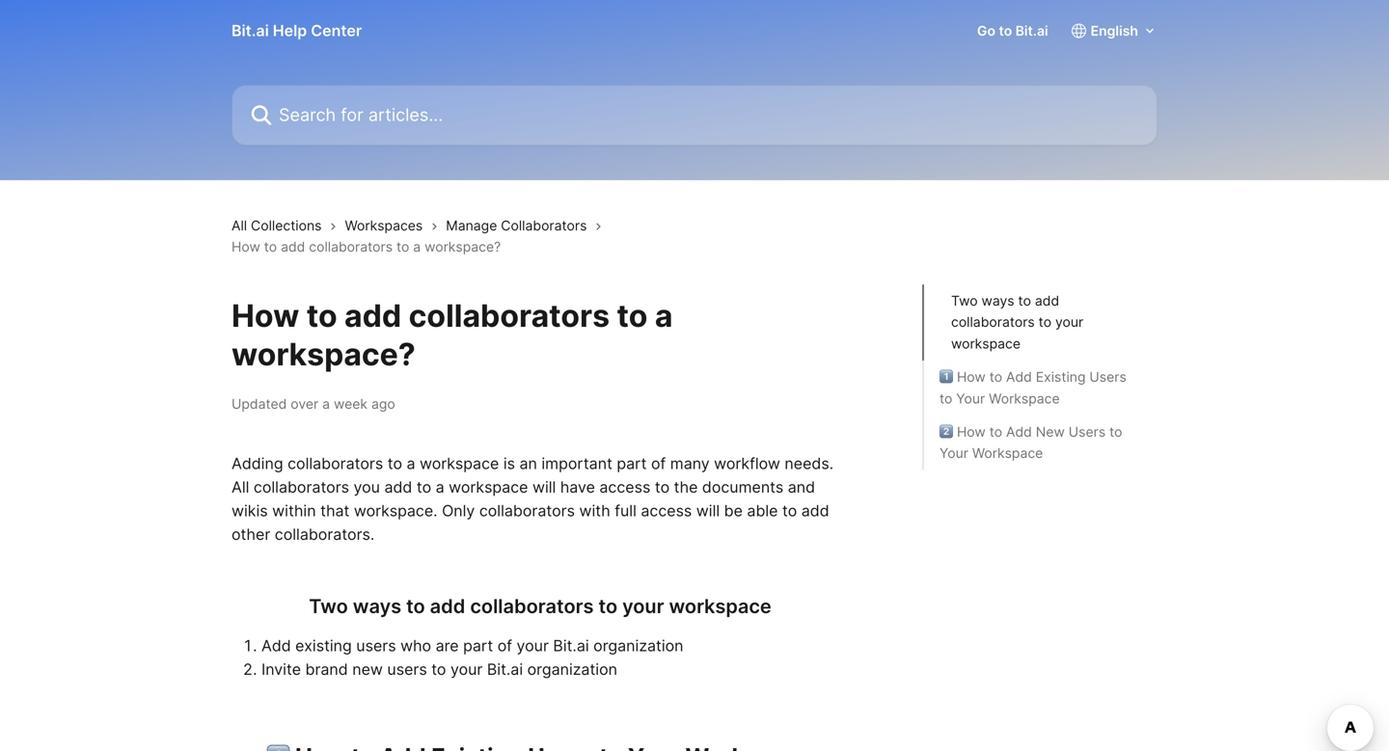 Task type: vqa. For each thing, say whether or not it's contained in the screenshot.
Two ways to add collaborators to your workspace
yes



Task type: locate. For each thing, give the bounding box(es) containing it.
all
[[232, 217, 247, 234], [232, 478, 249, 497]]

your inside 2️⃣ how to add new users to your workspace
[[940, 446, 969, 462]]

1 vertical spatial part
[[463, 637, 493, 656]]

access down the
[[641, 502, 692, 521]]

workspace up new
[[989, 391, 1060, 407]]

1️⃣
[[940, 369, 953, 386]]

1 horizontal spatial two
[[952, 293, 978, 309]]

two ways to add collaborators to your workspace up 1️⃣ how to add existing users to your workspace
[[952, 293, 1084, 352]]

ways up who on the bottom left
[[353, 595, 402, 619]]

your
[[957, 391, 986, 407], [940, 446, 969, 462]]

organization
[[594, 637, 684, 656], [528, 661, 618, 679]]

Search for articles... text field
[[232, 85, 1158, 146]]

invite
[[262, 661, 301, 679]]

1 vertical spatial users
[[387, 661, 427, 679]]

0 vertical spatial your
[[957, 391, 986, 407]]

add inside 1️⃣ how to add existing users to your workspace
[[1007, 369, 1032, 386]]

add left new
[[1007, 424, 1032, 440]]

1 vertical spatial your
[[940, 446, 969, 462]]

how up updated
[[232, 297, 299, 334]]

add up "invite"
[[262, 637, 291, 656]]

0 horizontal spatial workspace?
[[232, 336, 416, 373]]

access up full
[[600, 478, 651, 497]]

workspace
[[952, 336, 1021, 352], [420, 455, 499, 474], [449, 478, 528, 497], [669, 595, 772, 619]]

updated
[[232, 396, 287, 413]]

add
[[281, 239, 305, 255], [1035, 293, 1060, 309], [345, 297, 402, 334], [385, 478, 412, 497], [802, 502, 830, 521], [430, 595, 466, 619]]

other
[[232, 526, 270, 544]]

1 vertical spatial users
[[1069, 424, 1106, 440]]

add up the are
[[430, 595, 466, 619]]

1 how to add collaborators to a workspace? from the top
[[232, 239, 501, 255]]

0 vertical spatial organization
[[594, 637, 684, 656]]

0 vertical spatial two
[[952, 293, 978, 309]]

add up 'ago'
[[345, 297, 402, 334]]

two up existing
[[309, 595, 348, 619]]

add existing users who are part of your bit.ai organization invite brand new users to your bit.ai organization
[[262, 637, 684, 679]]

part inside adding collaborators to a workspace is an important part of many workflow needs. all collaborators you add to a workspace will have access to the documents and wikis within that workspace. only collaborators with full access will be able to add other collaborators.
[[617, 455, 647, 474]]

two up 1️⃣
[[952, 293, 978, 309]]

0 vertical spatial how to add collaborators to a workspace?
[[232, 239, 501, 255]]

ways
[[982, 293, 1015, 309], [353, 595, 402, 619]]

workspace down new
[[973, 446, 1044, 462]]

week
[[334, 396, 368, 413]]

collaborators
[[501, 217, 587, 234]]

add up existing
[[1035, 293, 1060, 309]]

new
[[352, 661, 383, 679]]

to
[[999, 23, 1013, 39], [264, 239, 277, 255], [397, 239, 410, 255], [1019, 293, 1032, 309], [307, 297, 337, 334], [617, 297, 648, 334], [1039, 314, 1052, 331], [990, 369, 1003, 386], [940, 391, 953, 407], [990, 424, 1003, 440], [1110, 424, 1123, 440], [388, 455, 402, 474], [417, 478, 432, 497], [655, 478, 670, 497], [783, 502, 797, 521], [406, 595, 425, 619], [599, 595, 618, 619], [432, 661, 446, 679]]

collections
[[251, 217, 322, 234]]

adding
[[232, 455, 283, 474]]

collaborators down manage collaborators
[[409, 297, 610, 334]]

will down an
[[533, 478, 556, 497]]

users right existing
[[1090, 369, 1127, 386]]

and
[[788, 478, 815, 497]]

0 horizontal spatial of
[[498, 637, 512, 656]]

0 vertical spatial users
[[1090, 369, 1127, 386]]

all collections
[[232, 217, 322, 234]]

1 horizontal spatial ways
[[982, 293, 1015, 309]]

within
[[272, 502, 316, 521]]

help
[[273, 21, 307, 40]]

will
[[533, 478, 556, 497], [697, 502, 720, 521]]

how down all collections
[[232, 239, 260, 255]]

how right 1️⃣
[[957, 369, 986, 386]]

add inside how to add collaborators to a workspace?
[[345, 297, 402, 334]]

an
[[520, 455, 537, 474]]

1 vertical spatial organization
[[528, 661, 618, 679]]

ways up 1️⃣ how to add existing users to your workspace
[[982, 293, 1015, 309]]

0 horizontal spatial will
[[533, 478, 556, 497]]

who
[[401, 637, 431, 656]]

center
[[311, 21, 362, 40]]

2 all from the top
[[232, 478, 249, 497]]

1 vertical spatial all
[[232, 478, 249, 497]]

add down collections
[[281, 239, 305, 255]]

1 horizontal spatial workspace?
[[425, 239, 501, 255]]

how right 2️⃣
[[957, 424, 986, 440]]

part right the are
[[463, 637, 493, 656]]

workspace inside 1️⃣ how to add existing users to your workspace
[[989, 391, 1060, 407]]

workspace? down manage
[[425, 239, 501, 255]]

1 horizontal spatial part
[[617, 455, 647, 474]]

workspace inside 2️⃣ how to add new users to your workspace
[[973, 446, 1044, 462]]

existing
[[295, 637, 352, 656]]

2 how to add collaborators to a workspace? from the top
[[232, 297, 673, 373]]

important
[[542, 455, 613, 474]]

of
[[651, 455, 666, 474], [498, 637, 512, 656]]

users inside 2️⃣ how to add new users to your workspace
[[1069, 424, 1106, 440]]

your
[[1056, 314, 1084, 331], [623, 595, 664, 619], [517, 637, 549, 656], [451, 661, 483, 679]]

add for existing
[[1007, 369, 1032, 386]]

all collections link
[[232, 215, 330, 237]]

with
[[579, 502, 611, 521]]

needs.
[[785, 455, 834, 474]]

0 horizontal spatial two
[[309, 595, 348, 619]]

bit.ai
[[232, 21, 269, 40], [1016, 23, 1049, 39], [553, 637, 589, 656], [487, 661, 523, 679]]

1 horizontal spatial will
[[697, 502, 720, 521]]

0 vertical spatial of
[[651, 455, 666, 474]]

add inside 2️⃣ how to add new users to your workspace
[[1007, 424, 1032, 440]]

0 vertical spatial two ways to add collaborators to your workspace
[[952, 293, 1084, 352]]

full
[[615, 502, 637, 521]]

1 vertical spatial two ways to add collaborators to your workspace
[[309, 595, 772, 619]]

add
[[1007, 369, 1032, 386], [1007, 424, 1032, 440], [262, 637, 291, 656]]

collaborators down an
[[479, 502, 575, 521]]

users right new
[[1069, 424, 1106, 440]]

two ways to add collaborators to your workspace
[[952, 293, 1084, 352], [309, 595, 772, 619]]

two
[[952, 293, 978, 309], [309, 595, 348, 619]]

workspace for existing
[[989, 391, 1060, 407]]

updated over a week ago
[[232, 396, 395, 413]]

your inside 1️⃣ how to add existing users to your workspace
[[957, 391, 986, 407]]

1 vertical spatial ways
[[353, 595, 402, 619]]

users inside 1️⃣ how to add existing users to your workspace
[[1090, 369, 1127, 386]]

two ways to add collaborators to your workspace up the add existing users who are part of your bit.ai organization invite brand new users to your bit.ai organization
[[309, 595, 772, 619]]

of inside the add existing users who are part of your bit.ai organization invite brand new users to your bit.ai organization
[[498, 637, 512, 656]]

of right the are
[[498, 637, 512, 656]]

all up wikis
[[232, 478, 249, 497]]

2 vertical spatial add
[[262, 637, 291, 656]]

access
[[600, 478, 651, 497], [641, 502, 692, 521]]

workspace?
[[425, 239, 501, 255], [232, 336, 416, 373]]

collaborators
[[309, 239, 393, 255], [409, 297, 610, 334], [952, 314, 1035, 331], [288, 455, 383, 474], [254, 478, 349, 497], [479, 502, 575, 521], [470, 595, 594, 619]]

collaborators up 1️⃣
[[952, 314, 1035, 331]]

0 vertical spatial ways
[[982, 293, 1015, 309]]

how inside 2️⃣ how to add new users to your workspace
[[957, 424, 986, 440]]

workspace
[[989, 391, 1060, 407], [973, 446, 1044, 462]]

1 vertical spatial how to add collaborators to a workspace?
[[232, 297, 673, 373]]

users for existing
[[1090, 369, 1127, 386]]

your up 2️⃣ how to add new users to your workspace
[[957, 391, 986, 407]]

add down and
[[802, 502, 830, 521]]

able
[[747, 502, 778, 521]]

part up full
[[617, 455, 647, 474]]

collaborators inside two ways to add collaborators to your workspace
[[952, 314, 1035, 331]]

all left collections
[[232, 217, 247, 234]]

will left the be
[[697, 502, 720, 521]]

manage
[[446, 217, 497, 234]]

that
[[320, 502, 350, 521]]

1 horizontal spatial of
[[651, 455, 666, 474]]

workspace up 1️⃣
[[952, 336, 1021, 352]]

how to add collaborators to a workspace?
[[232, 239, 501, 255], [232, 297, 673, 373]]

add left existing
[[1007, 369, 1032, 386]]

collaborators.
[[275, 526, 375, 544]]

users
[[1090, 369, 1127, 386], [1069, 424, 1106, 440]]

your down 2️⃣
[[940, 446, 969, 462]]

part
[[617, 455, 647, 474], [463, 637, 493, 656]]

1 vertical spatial of
[[498, 637, 512, 656]]

users down who on the bottom left
[[387, 661, 427, 679]]

be
[[724, 502, 743, 521]]

a
[[413, 239, 421, 255], [655, 297, 673, 334], [323, 396, 330, 413], [407, 455, 415, 474], [436, 478, 445, 497]]

two ways to add collaborators to your workspace inside 'link'
[[952, 293, 1084, 352]]

documents
[[702, 478, 784, 497]]

1 horizontal spatial two ways to add collaborators to your workspace
[[952, 293, 1084, 352]]

collaborators up you
[[288, 455, 383, 474]]

0 vertical spatial add
[[1007, 369, 1032, 386]]

0 horizontal spatial part
[[463, 637, 493, 656]]

add inside the add existing users who are part of your bit.ai organization invite brand new users to your bit.ai organization
[[262, 637, 291, 656]]

workspaces
[[345, 217, 423, 234]]

1 vertical spatial add
[[1007, 424, 1032, 440]]

how
[[232, 239, 260, 255], [232, 297, 299, 334], [957, 369, 986, 386], [957, 424, 986, 440]]

workspace inside 'link'
[[952, 336, 1021, 352]]

over
[[291, 396, 319, 413]]

1 vertical spatial workspace
[[973, 446, 1044, 462]]

users
[[356, 637, 396, 656], [387, 661, 427, 679]]

workspace? up updated over a week ago
[[232, 336, 416, 373]]

2️⃣
[[940, 424, 953, 440]]

2️⃣ how to add new users to your workspace
[[940, 424, 1123, 462]]

0 vertical spatial workspace
[[989, 391, 1060, 407]]

two ways to add collaborators to your workspace link
[[952, 290, 1131, 355]]

users up 'new'
[[356, 637, 396, 656]]

have
[[561, 478, 595, 497]]

0 vertical spatial all
[[232, 217, 247, 234]]

of left many
[[651, 455, 666, 474]]

0 vertical spatial part
[[617, 455, 647, 474]]



Task type: describe. For each thing, give the bounding box(es) containing it.
is
[[504, 455, 515, 474]]

workspace up only
[[420, 455, 499, 474]]

add for new
[[1007, 424, 1032, 440]]

2️⃣ how to add new users to your workspace link
[[940, 422, 1143, 465]]

workspace down the be
[[669, 595, 772, 619]]

workspace down the is
[[449, 478, 528, 497]]

go to bit.ai
[[978, 23, 1049, 39]]

workspace.
[[354, 502, 438, 521]]

manage collaborators link
[[446, 215, 595, 237]]

your for 1️⃣
[[957, 391, 986, 407]]

collaborators up the add existing users who are part of your bit.ai organization invite brand new users to your bit.ai organization
[[470, 595, 594, 619]]

two inside two ways to add collaborators to your workspace
[[952, 293, 978, 309]]

workspace for new
[[973, 446, 1044, 462]]

add inside two ways to add collaborators to your workspace
[[1035, 293, 1060, 309]]

how inside 1️⃣ how to add existing users to your workspace
[[957, 369, 986, 386]]

brand
[[305, 661, 348, 679]]

collaborators up within
[[254, 478, 349, 497]]

the
[[674, 478, 698, 497]]

ago
[[372, 396, 395, 413]]

of inside adding collaborators to a workspace is an important part of many workflow needs. all collaborators you add to a workspace will have access to the documents and wikis within that workspace. only collaborators with full access will be able to add other collaborators.
[[651, 455, 666, 474]]

1 vertical spatial access
[[641, 502, 692, 521]]

english
[[1091, 23, 1139, 39]]

go
[[978, 23, 996, 39]]

ways inside two ways to add collaborators to your workspace
[[982, 293, 1015, 309]]

many
[[671, 455, 710, 474]]

new
[[1036, 424, 1065, 440]]

only
[[442, 502, 475, 521]]

1 vertical spatial workspace?
[[232, 336, 416, 373]]

are
[[436, 637, 459, 656]]

you
[[354, 478, 380, 497]]

0 horizontal spatial two ways to add collaborators to your workspace
[[309, 595, 772, 619]]

1 all from the top
[[232, 217, 247, 234]]

go to bit.ai link
[[978, 23, 1049, 39]]

wikis
[[232, 502, 268, 521]]

workflow
[[714, 455, 781, 474]]

0 vertical spatial workspace?
[[425, 239, 501, 255]]

0 horizontal spatial ways
[[353, 595, 402, 619]]

0 vertical spatial access
[[600, 478, 651, 497]]

0 vertical spatial will
[[533, 478, 556, 497]]

part inside the add existing users who are part of your bit.ai organization invite brand new users to your bit.ai organization
[[463, 637, 493, 656]]

1️⃣ how to add existing users to your workspace link
[[940, 367, 1143, 410]]

adding collaborators to a workspace is an important part of many workflow needs. all collaborators you add to a workspace will have access to the documents and wikis within that workspace. only collaborators with full access will be able to add other collaborators.
[[232, 455, 838, 544]]

users for new
[[1069, 424, 1106, 440]]

add up workspace.
[[385, 478, 412, 497]]

0 vertical spatial users
[[356, 637, 396, 656]]

existing
[[1036, 369, 1086, 386]]

1️⃣ how to add existing users to your workspace
[[940, 369, 1127, 407]]

1 vertical spatial will
[[697, 502, 720, 521]]

1 vertical spatial two
[[309, 595, 348, 619]]

all inside adding collaborators to a workspace is an important part of many workflow needs. all collaborators you add to a workspace will have access to the documents and wikis within that workspace. only collaborators with full access will be able to add other collaborators.
[[232, 478, 249, 497]]

your inside two ways to add collaborators to your workspace
[[1056, 314, 1084, 331]]

workspaces link
[[345, 215, 431, 237]]

manage collaborators
[[446, 217, 587, 234]]

to inside the add existing users who are part of your bit.ai organization invite brand new users to your bit.ai organization
[[432, 661, 446, 679]]

your for 2️⃣
[[940, 446, 969, 462]]

bit.ai help center
[[232, 21, 362, 40]]

collaborators down workspaces
[[309, 239, 393, 255]]

collaborators inside how to add collaborators to a workspace?
[[409, 297, 610, 334]]



